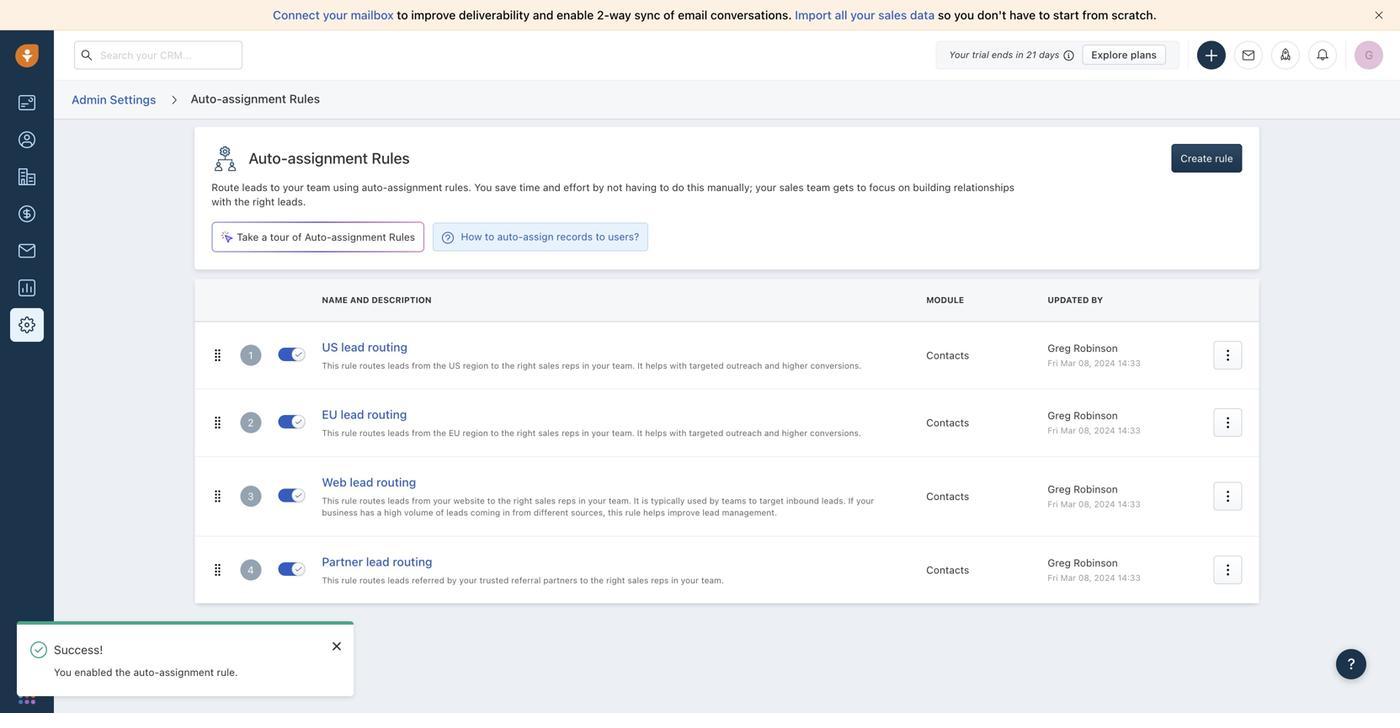 Task type: locate. For each thing, give the bounding box(es) containing it.
your up eu lead routing this rule routes leads from the eu region to the right sales reps in your team. it helps with targeted outreach and higher conversions.
[[592, 361, 610, 370]]

from inside us lead routing this rule routes leads from the us region to the right sales reps in your team.  it helps with targeted outreach and higher conversions.
[[412, 361, 431, 370]]

right inside web lead routing this rule routes leads from your website to the right sales reps in your team. it is typically used by teams to target inbound leads. if your business has a high volume of leads coming in from different sources, this rule helps improve lead management.
[[514, 496, 533, 506]]

1 contacts from the top
[[927, 349, 970, 361]]

route leads to your team using auto-assignment rules. you save time and effort by not having to do this manually; your sales team gets to focus on building relationships with the right leads.
[[212, 182, 1015, 208]]

helps inside us lead routing this rule routes leads from the us region to the right sales reps in your team.  it helps with targeted outreach and higher conversions.
[[646, 361, 668, 370]]

0 vertical spatial this
[[687, 182, 705, 193]]

0 vertical spatial rules
[[290, 92, 320, 106]]

greg for eu lead routing
[[1048, 410, 1071, 422]]

2 outreach from the top
[[726, 428, 762, 438]]

this
[[687, 182, 705, 193], [608, 508, 623, 518]]

1 vertical spatial auto-
[[498, 231, 523, 243]]

0 horizontal spatial improve
[[411, 8, 456, 22]]

0 horizontal spatial auto-
[[191, 92, 222, 106]]

this inside web lead routing this rule routes leads from your website to the right sales reps in your team. it is typically used by teams to target inbound leads. if your business has a high volume of leads coming in from different sources, this rule helps improve lead management.
[[322, 496, 339, 506]]

it inside us lead routing this rule routes leads from the us region to the right sales reps in your team.  it helps with targeted outreach and higher conversions.
[[638, 361, 643, 370]]

close image
[[333, 642, 341, 651]]

time
[[520, 182, 540, 193]]

routing up high
[[377, 475, 416, 489]]

2 this from the top
[[322, 428, 339, 438]]

team. down management.
[[702, 576, 724, 585]]

2024 for web lead routing
[[1095, 500, 1116, 509]]

auto- right tour
[[305, 231, 332, 243]]

leads for us lead routing
[[388, 361, 410, 370]]

fri
[[1048, 358, 1059, 368], [1048, 426, 1059, 436], [1048, 500, 1059, 509], [1048, 573, 1059, 583]]

it inside eu lead routing this rule routes leads from the eu region to the right sales reps in your team. it helps with targeted outreach and higher conversions.
[[637, 428, 643, 438]]

0 vertical spatial tick image
[[295, 492, 302, 499]]

4 routes from the top
[[360, 576, 385, 585]]

lead down us lead routing link
[[341, 408, 364, 422]]

eu up web
[[322, 408, 338, 422]]

1 vertical spatial tick image
[[295, 419, 302, 426]]

routes inside partner lead routing this rule routes leads referred by your trusted referral partners to the right sales reps in your team.
[[360, 576, 385, 585]]

team left gets at the right
[[807, 182, 831, 193]]

1 vertical spatial region
[[463, 428, 488, 438]]

improve down used
[[668, 508, 700, 518]]

2 region from the top
[[463, 428, 488, 438]]

2 horizontal spatial auto-
[[305, 231, 332, 243]]

enabled
[[74, 667, 112, 678]]

2 tick image from the top
[[295, 566, 302, 573]]

you left the save
[[475, 182, 492, 193]]

team. inside web lead routing this rule routes leads from your website to the right sales reps in your team. it is typically used by teams to target inbound leads. if your business has a high volume of leads coming in from different sources, this rule helps improve lead management.
[[609, 496, 632, 506]]

auto- inside button
[[305, 231, 332, 243]]

mar for us lead routing
[[1061, 358, 1077, 368]]

conversions. inside eu lead routing this rule routes leads from the eu region to the right sales reps in your team. it helps with targeted outreach and higher conversions.
[[810, 428, 862, 438]]

sales inside partner lead routing this rule routes leads referred by your trusted referral partners to the right sales reps in your team.
[[628, 576, 649, 585]]

0 vertical spatial us
[[322, 340, 338, 354]]

0 vertical spatial outreach
[[727, 361, 763, 370]]

routing up referred
[[393, 555, 433, 569]]

1 fri from the top
[[1048, 358, 1059, 368]]

explore plans
[[1092, 49, 1157, 61]]

tick image for partner lead routing
[[295, 566, 302, 573]]

1 conversions. from the top
[[811, 361, 862, 370]]

3 this from the top
[[322, 496, 339, 506]]

leads.
[[278, 196, 306, 208], [822, 496, 846, 506]]

take a tour of auto-assignment rules button
[[213, 223, 424, 251]]

settings
[[110, 92, 156, 106]]

to
[[397, 8, 408, 22], [1039, 8, 1051, 22], [270, 182, 280, 193], [660, 182, 670, 193], [857, 182, 867, 193], [485, 231, 495, 243], [596, 231, 606, 243], [491, 361, 499, 370], [491, 428, 499, 438], [487, 496, 496, 506], [749, 496, 757, 506], [580, 576, 588, 585]]

take a tour of auto-assignment rules
[[237, 231, 415, 243]]

2 vertical spatial auto-
[[305, 231, 332, 243]]

region
[[463, 361, 489, 370], [463, 428, 488, 438]]

from up volume
[[412, 496, 431, 506]]

routes inside us lead routing this rule routes leads from the us region to the right sales reps in your team.  it helps with targeted outreach and higher conversions.
[[360, 361, 385, 370]]

tick image
[[295, 351, 302, 358], [295, 419, 302, 426]]

leads. left if
[[822, 496, 846, 506]]

targeted for eu lead routing
[[689, 428, 724, 438]]

from right the start
[[1083, 8, 1109, 22]]

routing down 'name and description'
[[368, 340, 408, 354]]

0 vertical spatial leads.
[[278, 196, 306, 208]]

3 2024 from the top
[[1095, 500, 1116, 509]]

and inside us lead routing this rule routes leads from the us region to the right sales reps in your team.  it helps with targeted outreach and higher conversions.
[[765, 361, 780, 370]]

helps inside eu lead routing this rule routes leads from the eu region to the right sales reps in your team. it helps with targeted outreach and higher conversions.
[[645, 428, 667, 438]]

auto- down search your crm... text field
[[191, 92, 222, 106]]

in inside partner lead routing this rule routes leads referred by your trusted referral partners to the right sales reps in your team.
[[672, 576, 679, 585]]

leads up high
[[388, 496, 410, 506]]

this for eu
[[322, 428, 339, 438]]

move image left 1
[[212, 350, 223, 361]]

1 move image from the top
[[212, 417, 223, 429]]

it up eu lead routing this rule routes leads from the eu region to the right sales reps in your team. it helps with targeted outreach and higher conversions.
[[638, 361, 643, 370]]

routing inside eu lead routing this rule routes leads from the eu region to the right sales reps in your team. it helps with targeted outreach and higher conversions.
[[367, 408, 407, 422]]

leads right route
[[242, 182, 268, 193]]

admin settings link
[[71, 87, 157, 113]]

has
[[360, 508, 375, 518]]

2024
[[1095, 358, 1116, 368], [1095, 426, 1116, 436], [1095, 500, 1116, 509], [1095, 573, 1116, 583]]

and inside eu lead routing this rule routes leads from the eu region to the right sales reps in your team. it helps with targeted outreach and higher conversions.
[[765, 428, 780, 438]]

2 fri from the top
[[1048, 426, 1059, 436]]

reps up different
[[559, 496, 576, 506]]

you
[[955, 8, 975, 22]]

21
[[1027, 49, 1037, 60]]

helps
[[646, 361, 668, 370], [645, 428, 667, 438], [644, 508, 665, 518]]

rule right create
[[1216, 152, 1234, 164]]

module
[[927, 295, 965, 305]]

2 mar from the top
[[1061, 426, 1077, 436]]

by right used
[[710, 496, 720, 506]]

0 vertical spatial you
[[475, 182, 492, 193]]

team. inside us lead routing this rule routes leads from the us region to the right sales reps in your team.  it helps with targeted outreach and higher conversions.
[[613, 361, 635, 370]]

14:33 for web lead routing
[[1118, 500, 1141, 509]]

1 horizontal spatial eu
[[449, 428, 460, 438]]

1 vertical spatial helps
[[645, 428, 667, 438]]

1 2024 from the top
[[1095, 358, 1116, 368]]

improve inside web lead routing this rule routes leads from your website to the right sales reps in your team. it is typically used by teams to target inbound leads. if your business has a high volume of leads coming in from different sources, this rule helps improve lead management.
[[668, 508, 700, 518]]

0 vertical spatial it
[[638, 361, 643, 370]]

1 vertical spatial outreach
[[726, 428, 762, 438]]

lead right partner on the bottom left
[[366, 555, 390, 569]]

team. inside eu lead routing this rule routes leads from the eu region to the right sales reps in your team. it helps with targeted outreach and higher conversions.
[[612, 428, 635, 438]]

2 14:33 from the top
[[1118, 426, 1141, 436]]

of right tour
[[292, 231, 302, 243]]

2 move image from the top
[[212, 491, 223, 503]]

how to auto-assign records to users?
[[461, 231, 640, 243]]

plans
[[1131, 49, 1157, 61]]

by left not
[[593, 182, 605, 193]]

conversions. inside us lead routing this rule routes leads from the us region to the right sales reps in your team.  it helps with targeted outreach and higher conversions.
[[811, 361, 862, 370]]

routing inside partner lead routing this rule routes leads referred by your trusted referral partners to the right sales reps in your team.
[[393, 555, 433, 569]]

1 vertical spatial tick image
[[295, 566, 302, 573]]

greg robinson fri mar 08, 2024 14:33 for web lead routing
[[1048, 483, 1141, 509]]

move image left 2 at bottom left
[[212, 417, 223, 429]]

your
[[323, 8, 348, 22], [851, 8, 876, 22], [283, 182, 304, 193], [756, 182, 777, 193], [592, 361, 610, 370], [592, 428, 610, 438], [433, 496, 451, 506], [588, 496, 606, 506], [857, 496, 875, 506], [459, 576, 477, 585], [681, 576, 699, 585]]

2024 for eu lead routing
[[1095, 426, 1116, 436]]

team left using
[[307, 182, 331, 193]]

2 tick image from the top
[[295, 419, 302, 426]]

1 tick image from the top
[[295, 492, 302, 499]]

a right has
[[377, 508, 382, 518]]

teams
[[722, 496, 747, 506]]

routes for web
[[360, 496, 385, 506]]

this for us
[[322, 361, 339, 370]]

auto- up tour
[[249, 149, 288, 167]]

2 move image from the top
[[212, 564, 223, 576]]

higher
[[783, 361, 808, 370], [782, 428, 808, 438]]

targeted inside us lead routing this rule routes leads from the us region to the right sales reps in your team.  it helps with targeted outreach and higher conversions.
[[690, 361, 724, 370]]

team
[[307, 182, 331, 193], [807, 182, 831, 193]]

2 routes from the top
[[360, 428, 385, 438]]

improve
[[411, 8, 456, 22], [668, 508, 700, 518]]

leads inside us lead routing this rule routes leads from the us region to the right sales reps in your team.  it helps with targeted outreach and higher conversions.
[[388, 361, 410, 370]]

robinson for eu lead routing
[[1074, 410, 1118, 422]]

this right do
[[687, 182, 705, 193]]

auto- right enabled
[[133, 667, 159, 678]]

reps down typically
[[651, 576, 669, 585]]

1 targeted from the top
[[690, 361, 724, 370]]

3 routes from the top
[[360, 496, 385, 506]]

2 vertical spatial with
[[670, 428, 687, 438]]

2 greg robinson fri mar 08, 2024 14:33 from the top
[[1048, 410, 1141, 436]]

auto-assignment rules
[[191, 92, 320, 106], [249, 149, 410, 167]]

targeted for us lead routing
[[690, 361, 724, 370]]

1 vertical spatial of
[[292, 231, 302, 243]]

create
[[1181, 152, 1213, 164]]

1 vertical spatial move image
[[212, 564, 223, 576]]

your right manually;
[[756, 182, 777, 193]]

0 vertical spatial helps
[[646, 361, 668, 370]]

move image
[[212, 350, 223, 361], [212, 491, 223, 503]]

tick image
[[295, 492, 302, 499], [295, 566, 302, 573]]

volume
[[404, 508, 433, 518]]

right inside partner lead routing this rule routes leads referred by your trusted referral partners to the right sales reps in your team.
[[607, 576, 625, 585]]

1 vertical spatial auto-assignment rules
[[249, 149, 410, 167]]

the
[[234, 196, 250, 208], [433, 361, 446, 370], [502, 361, 515, 370], [433, 428, 446, 438], [502, 428, 515, 438], [498, 496, 511, 506], [591, 576, 604, 585], [115, 667, 131, 678]]

4 mar from the top
[[1061, 573, 1077, 583]]

1 vertical spatial auto-
[[249, 149, 288, 167]]

right
[[253, 196, 275, 208], [517, 361, 536, 370], [517, 428, 536, 438], [514, 496, 533, 506], [607, 576, 625, 585]]

contacts for partner lead routing
[[927, 564, 970, 576]]

reps up eu lead routing this rule routes leads from the eu region to the right sales reps in your team. it helps with targeted outreach and higher conversions.
[[562, 361, 580, 370]]

mar
[[1061, 358, 1077, 368], [1061, 426, 1077, 436], [1061, 500, 1077, 509], [1061, 573, 1077, 583]]

0 horizontal spatial this
[[608, 508, 623, 518]]

1 vertical spatial improve
[[668, 508, 700, 518]]

1 horizontal spatial auto-
[[362, 182, 388, 193]]

contacts for eu lead routing
[[927, 417, 970, 429]]

by inside web lead routing this rule routes leads from your website to the right sales reps in your team. it is typically used by teams to target inbound leads. if your business has a high volume of leads coming in from different sources, this rule helps improve lead management.
[[710, 496, 720, 506]]

move image
[[212, 417, 223, 429], [212, 564, 223, 576]]

routes inside eu lead routing this rule routes leads from the eu region to the right sales reps in your team. it helps with targeted outreach and higher conversions.
[[360, 428, 385, 438]]

1 vertical spatial leads.
[[822, 496, 846, 506]]

move image for partner
[[212, 564, 223, 576]]

assignment inside button
[[332, 231, 386, 243]]

helps for us lead routing
[[646, 361, 668, 370]]

lead down used
[[703, 508, 720, 518]]

auto- right how
[[498, 231, 523, 243]]

your left mailbox
[[323, 8, 348, 22]]

from inside eu lead routing this rule routes leads from the eu region to the right sales reps in your team. it helps with targeted outreach and higher conversions.
[[412, 428, 431, 438]]

leads inside the route leads to your team using auto-assignment rules. you save time and effort by not having to do this manually; your sales team gets to focus on building relationships with the right leads.
[[242, 182, 268, 193]]

this inside us lead routing this rule routes leads from the us region to the right sales reps in your team.  it helps with targeted outreach and higher conversions.
[[322, 361, 339, 370]]

2 vertical spatial of
[[436, 508, 444, 518]]

0 vertical spatial improve
[[411, 8, 456, 22]]

rule inside partner lead routing this rule routes leads referred by your trusted referral partners to the right sales reps in your team.
[[342, 576, 357, 585]]

1 vertical spatial with
[[670, 361, 687, 370]]

effort
[[564, 182, 590, 193]]

of right sync
[[664, 8, 675, 22]]

1 vertical spatial move image
[[212, 491, 223, 503]]

leads. inside web lead routing this rule routes leads from your website to the right sales reps in your team. it is typically used by teams to target inbound leads. if your business has a high volume of leads coming in from different sources, this rule helps improve lead management.
[[822, 496, 846, 506]]

your
[[950, 49, 970, 60]]

and
[[533, 8, 554, 22], [543, 182, 561, 193], [350, 295, 369, 305], [765, 361, 780, 370], [765, 428, 780, 438]]

0 vertical spatial conversions.
[[811, 361, 862, 370]]

this
[[322, 361, 339, 370], [322, 428, 339, 438], [322, 496, 339, 506], [322, 576, 339, 585]]

1 vertical spatial eu
[[449, 428, 460, 438]]

reps
[[562, 361, 580, 370], [562, 428, 580, 438], [559, 496, 576, 506], [651, 576, 669, 585]]

assignment inside the route leads to your team using auto-assignment rules. you save time and effort by not having to do this manually; your sales team gets to focus on building relationships with the right leads.
[[388, 182, 443, 193]]

1 vertical spatial conversions.
[[810, 428, 862, 438]]

this inside web lead routing this rule routes leads from your website to the right sales reps in your team. it is typically used by teams to target inbound leads. if your business has a high volume of leads coming in from different sources, this rule helps improve lead management.
[[608, 508, 623, 518]]

your inside us lead routing this rule routes leads from the us region to the right sales reps in your team.  it helps with targeted outreach and higher conversions.
[[592, 361, 610, 370]]

2 greg from the top
[[1048, 410, 1071, 422]]

rule inside us lead routing this rule routes leads from the us region to the right sales reps in your team.  it helps with targeted outreach and higher conversions.
[[342, 361, 357, 370]]

move image left 4 in the left bottom of the page
[[212, 564, 223, 576]]

improve left the deliverability
[[411, 8, 456, 22]]

1 tick image from the top
[[295, 351, 302, 358]]

lead
[[341, 340, 365, 354], [341, 408, 364, 422], [350, 475, 374, 489], [703, 508, 720, 518], [366, 555, 390, 569]]

this down partner on the bottom left
[[322, 576, 339, 585]]

1 vertical spatial it
[[637, 428, 643, 438]]

this down us lead routing link
[[322, 361, 339, 370]]

all
[[835, 8, 848, 22]]

it left is
[[634, 496, 640, 506]]

1 outreach from the top
[[727, 361, 763, 370]]

leads down us lead routing link
[[388, 361, 410, 370]]

2 team from the left
[[807, 182, 831, 193]]

1 region from the top
[[463, 361, 489, 370]]

you down success!
[[54, 667, 72, 678]]

how to auto-assign records to users? link
[[434, 230, 648, 244]]

updated
[[1048, 295, 1090, 305]]

4 contacts from the top
[[927, 564, 970, 576]]

tick image for eu
[[295, 419, 302, 426]]

2 targeted from the top
[[689, 428, 724, 438]]

sales inside us lead routing this rule routes leads from the us region to the right sales reps in your team.  it helps with targeted outreach and higher conversions.
[[539, 361, 560, 370]]

connect your mailbox link
[[273, 8, 397, 22]]

0 vertical spatial move image
[[212, 350, 223, 361]]

4 robinson from the top
[[1074, 557, 1118, 569]]

1 move image from the top
[[212, 350, 223, 361]]

the inside partner lead routing this rule routes leads referred by your trusted referral partners to the right sales reps in your team.
[[591, 576, 604, 585]]

0 vertical spatial higher
[[783, 361, 808, 370]]

1 horizontal spatial you
[[475, 182, 492, 193]]

with inside eu lead routing this rule routes leads from the eu region to the right sales reps in your team. it helps with targeted outreach and higher conversions.
[[670, 428, 687, 438]]

lead for eu lead routing
[[341, 408, 364, 422]]

2 contacts from the top
[[927, 417, 970, 429]]

1 horizontal spatial improve
[[668, 508, 700, 518]]

assignment
[[222, 92, 286, 106], [288, 149, 368, 167], [388, 182, 443, 193], [332, 231, 386, 243], [159, 667, 214, 678]]

a left tour
[[262, 231, 267, 243]]

1 vertical spatial this
[[608, 508, 623, 518]]

this right sources,
[[608, 508, 623, 518]]

sales inside eu lead routing this rule routes leads from the eu region to the right sales reps in your team. it helps with targeted outreach and higher conversions.
[[539, 428, 559, 438]]

admin
[[72, 92, 107, 106]]

focus
[[870, 182, 896, 193]]

rule for web lead routing
[[342, 496, 357, 506]]

routing down us lead routing link
[[367, 408, 407, 422]]

2 vertical spatial rules
[[389, 231, 415, 243]]

eu lead routing link
[[322, 406, 407, 426]]

tick image left partner on the bottom left
[[295, 566, 302, 573]]

helps inside web lead routing this rule routes leads from your website to the right sales reps in your team. it is typically used by teams to target inbound leads. if your business has a high volume of leads coming in from different sources, this rule helps improve lead management.
[[644, 508, 665, 518]]

0 vertical spatial with
[[212, 196, 232, 208]]

from up web lead routing link
[[412, 428, 431, 438]]

rule up business
[[342, 496, 357, 506]]

auto- right using
[[362, 182, 388, 193]]

lead inside us lead routing this rule routes leads from the us region to the right sales reps in your team.  it helps with targeted outreach and higher conversions.
[[341, 340, 365, 354]]

from for eu lead routing
[[412, 428, 431, 438]]

in up eu lead routing this rule routes leads from the eu region to the right sales reps in your team. it helps with targeted outreach and higher conversions.
[[583, 361, 590, 370]]

outreach inside eu lead routing this rule routes leads from the eu region to the right sales reps in your team. it helps with targeted outreach and higher conversions.
[[726, 428, 762, 438]]

1 this from the top
[[322, 361, 339, 370]]

2 horizontal spatial auto-
[[498, 231, 523, 243]]

0 vertical spatial move image
[[212, 417, 223, 429]]

2 2024 from the top
[[1095, 426, 1116, 436]]

routes down "partner lead routing" 'link'
[[360, 576, 385, 585]]

email
[[678, 8, 708, 22]]

3 robinson from the top
[[1074, 483, 1118, 495]]

team. up web lead routing this rule routes leads from your website to the right sales reps in your team. it is typically used by teams to target inbound leads. if your business has a high volume of leads coming in from different sources, this rule helps improve lead management.
[[612, 428, 635, 438]]

0 vertical spatial a
[[262, 231, 267, 243]]

region for us lead routing
[[463, 361, 489, 370]]

2 robinson from the top
[[1074, 410, 1118, 422]]

4 this from the top
[[322, 576, 339, 585]]

4 08, from the top
[[1079, 573, 1092, 583]]

3 fri from the top
[[1048, 500, 1059, 509]]

rule down eu lead routing link
[[342, 428, 357, 438]]

route
[[212, 182, 239, 193]]

2 vertical spatial it
[[634, 496, 640, 506]]

higher inside us lead routing this rule routes leads from the us region to the right sales reps in your team.  it helps with targeted outreach and higher conversions.
[[783, 361, 808, 370]]

on
[[899, 182, 911, 193]]

4 greg robinson fri mar 08, 2024 14:33 from the top
[[1048, 557, 1141, 583]]

2 conversions. from the top
[[810, 428, 862, 438]]

by right updated
[[1092, 295, 1104, 305]]

team. up eu lead routing this rule routes leads from the eu region to the right sales reps in your team. it helps with targeted outreach and higher conversions.
[[613, 361, 635, 370]]

0 horizontal spatial you
[[54, 667, 72, 678]]

fri for partner lead routing
[[1048, 573, 1059, 583]]

leads for partner lead routing
[[388, 576, 410, 585]]

3 contacts from the top
[[927, 491, 970, 502]]

website
[[454, 496, 485, 506]]

leads inside eu lead routing this rule routes leads from the eu region to the right sales reps in your team. it helps with targeted outreach and higher conversions.
[[388, 428, 410, 438]]

used
[[688, 496, 707, 506]]

0 horizontal spatial eu
[[322, 408, 338, 422]]

routes for eu
[[360, 428, 385, 438]]

1 horizontal spatial leads.
[[822, 496, 846, 506]]

2 vertical spatial auto-
[[133, 667, 159, 678]]

routing for web lead routing
[[377, 475, 416, 489]]

region inside eu lead routing this rule routes leads from the eu region to the right sales reps in your team. it helps with targeted outreach and higher conversions.
[[463, 428, 488, 438]]

0 horizontal spatial team
[[307, 182, 331, 193]]

lead for us lead routing
[[341, 340, 365, 354]]

higher inside eu lead routing this rule routes leads from the eu region to the right sales reps in your team. it helps with targeted outreach and higher conversions.
[[782, 428, 808, 438]]

auto-
[[191, 92, 222, 106], [249, 149, 288, 167], [305, 231, 332, 243]]

1 horizontal spatial team
[[807, 182, 831, 193]]

the inside web lead routing this rule routes leads from your website to the right sales reps in your team. it is typically used by teams to target inbound leads. if your business has a high volume of leads coming in from different sources, this rule helps improve lead management.
[[498, 496, 511, 506]]

1 vertical spatial a
[[377, 508, 382, 518]]

2024 for partner lead routing
[[1095, 573, 1116, 583]]

of
[[664, 8, 675, 22], [292, 231, 302, 243], [436, 508, 444, 518]]

0 vertical spatial targeted
[[690, 361, 724, 370]]

from for web lead routing
[[412, 496, 431, 506]]

3 14:33 from the top
[[1118, 500, 1141, 509]]

1 14:33 from the top
[[1118, 358, 1141, 368]]

right inside us lead routing this rule routes leads from the us region to the right sales reps in your team.  it helps with targeted outreach and higher conversions.
[[517, 361, 536, 370]]

mar for partner lead routing
[[1061, 573, 1077, 583]]

lead inside eu lead routing this rule routes leads from the eu region to the right sales reps in your team. it helps with targeted outreach and higher conversions.
[[341, 408, 364, 422]]

this inside eu lead routing this rule routes leads from the eu region to the right sales reps in your team. it helps with targeted outreach and higher conversions.
[[322, 428, 339, 438]]

days
[[1040, 49, 1060, 60]]

the inside the route leads to your team using auto-assignment rules. you save time and effort by not having to do this manually; your sales team gets to focus on building relationships with the right leads.
[[234, 196, 250, 208]]

1 robinson from the top
[[1074, 342, 1118, 354]]

referral
[[512, 576, 541, 585]]

0 vertical spatial auto-
[[191, 92, 222, 106]]

reps up web lead routing this rule routes leads from your website to the right sales reps in your team. it is typically used by teams to target inbound leads. if your business has a high volume of leads coming in from different sources, this rule helps improve lead management.
[[562, 428, 580, 438]]

contacts for us lead routing
[[927, 349, 970, 361]]

targeted inside eu lead routing this rule routes leads from the eu region to the right sales reps in your team. it helps with targeted outreach and higher conversions.
[[689, 428, 724, 438]]

1 greg robinson fri mar 08, 2024 14:33 from the top
[[1048, 342, 1141, 368]]

outreach
[[727, 361, 763, 370], [726, 428, 762, 438]]

your up web lead routing this rule routes leads from your website to the right sales reps in your team. it is typically used by teams to target inbound leads. if your business has a high volume of leads coming in from different sources, this rule helps improve lead management.
[[592, 428, 610, 438]]

from
[[1083, 8, 1109, 22], [412, 361, 431, 370], [412, 428, 431, 438], [412, 496, 431, 506], [513, 508, 531, 518]]

tick image right 1
[[295, 351, 302, 358]]

1 greg from the top
[[1048, 342, 1071, 354]]

2-
[[597, 8, 610, 22]]

reps inside us lead routing this rule routes leads from the us region to the right sales reps in your team.  it helps with targeted outreach and higher conversions.
[[562, 361, 580, 370]]

fri for us lead routing
[[1048, 358, 1059, 368]]

your right if
[[857, 496, 875, 506]]

us lead routing this rule routes leads from the us region to the right sales reps in your team.  it helps with targeted outreach and higher conversions.
[[322, 340, 862, 370]]

in up web lead routing this rule routes leads from your website to the right sales reps in your team. it is typically used by teams to target inbound leads. if your business has a high volume of leads coming in from different sources, this rule helps improve lead management.
[[582, 428, 589, 438]]

routes down eu lead routing link
[[360, 428, 385, 438]]

14:33 for partner lead routing
[[1118, 573, 1141, 583]]

in down typically
[[672, 576, 679, 585]]

1
[[249, 349, 253, 361]]

3 08, from the top
[[1079, 500, 1092, 509]]

2 08, from the top
[[1079, 426, 1092, 436]]

sales inside web lead routing this rule routes leads from your website to the right sales reps in your team. it is typically used by teams to target inbound leads. if your business has a high volume of leads coming in from different sources, this rule helps improve lead management.
[[535, 496, 556, 506]]

rule down partner on the bottom left
[[342, 576, 357, 585]]

partner lead routing this rule routes leads referred by your trusted referral partners to the right sales reps in your team.
[[322, 555, 724, 585]]

08, for eu lead routing
[[1079, 426, 1092, 436]]

0 horizontal spatial of
[[292, 231, 302, 243]]

1 horizontal spatial us
[[449, 361, 461, 370]]

14:33 for eu lead routing
[[1118, 426, 1141, 436]]

save
[[495, 182, 517, 193]]

this inside partner lead routing this rule routes leads referred by your trusted referral partners to the right sales reps in your team.
[[322, 576, 339, 585]]

rule down us lead routing link
[[342, 361, 357, 370]]

0 horizontal spatial a
[[262, 231, 267, 243]]

2 vertical spatial helps
[[644, 508, 665, 518]]

1 08, from the top
[[1079, 358, 1092, 368]]

1 horizontal spatial of
[[436, 508, 444, 518]]

in inside us lead routing this rule routes leads from the us region to the right sales reps in your team.  it helps with targeted outreach and higher conversions.
[[583, 361, 590, 370]]

1 horizontal spatial this
[[687, 182, 705, 193]]

robinson for us lead routing
[[1074, 342, 1118, 354]]

greg robinson fri mar 08, 2024 14:33 for partner lead routing
[[1048, 557, 1141, 583]]

routing inside us lead routing this rule routes leads from the us region to the right sales reps in your team.  it helps with targeted outreach and higher conversions.
[[368, 340, 408, 354]]

routing for eu lead routing
[[367, 408, 407, 422]]

3 greg robinson fri mar 08, 2024 14:33 from the top
[[1048, 483, 1141, 509]]

target
[[760, 496, 784, 506]]

of right volume
[[436, 508, 444, 518]]

greg for web lead routing
[[1048, 483, 1071, 495]]

by
[[593, 182, 605, 193], [1092, 295, 1104, 305], [710, 496, 720, 506], [447, 576, 457, 585]]

way
[[610, 8, 632, 22]]

lead inside partner lead routing this rule routes leads referred by your trusted referral partners to the right sales reps in your team.
[[366, 555, 390, 569]]

outreach inside us lead routing this rule routes leads from the us region to the right sales reps in your team.  it helps with targeted outreach and higher conversions.
[[727, 361, 763, 370]]

1 vertical spatial higher
[[782, 428, 808, 438]]

rule for partner lead routing
[[342, 576, 357, 585]]

start
[[1054, 8, 1080, 22]]

eu up website on the left bottom of page
[[449, 428, 460, 438]]

3 mar from the top
[[1061, 500, 1077, 509]]

move image left 3 on the left bottom of page
[[212, 491, 223, 503]]

lead down name
[[341, 340, 365, 354]]

name
[[322, 295, 348, 305]]

from down description on the top of the page
[[412, 361, 431, 370]]

lead right web
[[350, 475, 374, 489]]

to inside partner lead routing this rule routes leads referred by your trusted referral partners to the right sales reps in your team.
[[580, 576, 588, 585]]

of inside button
[[292, 231, 302, 243]]

1 mar from the top
[[1061, 358, 1077, 368]]

leads inside partner lead routing this rule routes leads referred by your trusted referral partners to the right sales reps in your team.
[[388, 576, 410, 585]]

leads. up tour
[[278, 196, 306, 208]]

4 greg from the top
[[1048, 557, 1071, 569]]

4 2024 from the top
[[1095, 573, 1116, 583]]

1 horizontal spatial a
[[377, 508, 382, 518]]

0 vertical spatial auto-
[[362, 182, 388, 193]]

4 14:33 from the top
[[1118, 573, 1141, 583]]

updated by
[[1048, 295, 1104, 305]]

08, for partner lead routing
[[1079, 573, 1092, 583]]

tick image right 2 at bottom left
[[295, 419, 302, 426]]

routes up has
[[360, 496, 385, 506]]

routing inside web lead routing this rule routes leads from your website to the right sales reps in your team. it is typically used by teams to target inbound leads. if your business has a high volume of leads coming in from different sources, this rule helps improve lead management.
[[377, 475, 416, 489]]

this down eu lead routing link
[[322, 428, 339, 438]]

it inside web lead routing this rule routes leads from your website to the right sales reps in your team. it is typically used by teams to target inbound leads. if your business has a high volume of leads coming in from different sources, this rule helps improve lead management.
[[634, 496, 640, 506]]

0 vertical spatial tick image
[[295, 351, 302, 358]]

0 vertical spatial of
[[664, 8, 675, 22]]

0 horizontal spatial leads.
[[278, 196, 306, 208]]

by inside the route leads to your team using auto-assignment rules. you save time and effort by not having to do this manually; your sales team gets to focus on building relationships with the right leads.
[[593, 182, 605, 193]]

2 horizontal spatial of
[[664, 8, 675, 22]]

building
[[914, 182, 951, 193]]

with for us lead routing
[[670, 361, 687, 370]]

4 fri from the top
[[1048, 573, 1059, 583]]

higher for eu lead routing
[[782, 428, 808, 438]]

leads down "partner lead routing" 'link'
[[388, 576, 410, 585]]

not
[[607, 182, 623, 193]]

0 vertical spatial region
[[463, 361, 489, 370]]

team. left is
[[609, 496, 632, 506]]

explore plans link
[[1083, 45, 1167, 65]]

leads. inside the route leads to your team using auto-assignment rules. you save time and effort by not having to do this manually; your sales team gets to focus on building relationships with the right leads.
[[278, 196, 306, 208]]

1 routes from the top
[[360, 361, 385, 370]]

this up business
[[322, 496, 339, 506]]

routes down us lead routing link
[[360, 361, 385, 370]]

it up is
[[637, 428, 643, 438]]

by right referred
[[447, 576, 457, 585]]

region inside us lead routing this rule routes leads from the us region to the right sales reps in your team.  it helps with targeted outreach and higher conversions.
[[463, 361, 489, 370]]

tick image right 3 on the left bottom of page
[[295, 492, 302, 499]]

with inside us lead routing this rule routes leads from the us region to the right sales reps in your team.  it helps with targeted outreach and higher conversions.
[[670, 361, 687, 370]]

sales inside the route leads to your team using auto-assignment rules. you save time and effort by not having to do this manually; your sales team gets to focus on building relationships with the right leads.
[[780, 182, 804, 193]]

routes inside web lead routing this rule routes leads from your website to the right sales reps in your team. it is typically used by teams to target inbound leads. if your business has a high volume of leads coming in from different sources, this rule helps improve lead management.
[[360, 496, 385, 506]]

contacts
[[927, 349, 970, 361], [927, 417, 970, 429], [927, 491, 970, 502], [927, 564, 970, 576]]

leads down eu lead routing link
[[388, 428, 410, 438]]

1 team from the left
[[307, 182, 331, 193]]

this inside the route leads to your team using auto-assignment rules. you save time and effort by not having to do this manually; your sales team gets to focus on building relationships with the right leads.
[[687, 182, 705, 193]]

rule inside the create rule button
[[1216, 152, 1234, 164]]

3 greg from the top
[[1048, 483, 1071, 495]]

1 vertical spatial targeted
[[689, 428, 724, 438]]

rule inside eu lead routing this rule routes leads from the eu region to the right sales reps in your team. it helps with targeted outreach and higher conversions.
[[342, 428, 357, 438]]



Task type: vqa. For each thing, say whether or not it's contained in the screenshot.
AGO for 14 days ago
no



Task type: describe. For each thing, give the bounding box(es) containing it.
leads for eu lead routing
[[388, 428, 410, 438]]

scratch.
[[1112, 8, 1157, 22]]

mar for web lead routing
[[1061, 500, 1077, 509]]

create rule
[[1181, 152, 1234, 164]]

to inside us lead routing this rule routes leads from the us region to the right sales reps in your team.  it helps with targeted outreach and higher conversions.
[[491, 361, 499, 370]]

records
[[557, 231, 593, 243]]

move image for eu
[[212, 417, 223, 429]]

freshworks switcher image
[[19, 688, 35, 704]]

your up tour
[[283, 182, 304, 193]]

relationships
[[954, 182, 1015, 193]]

with inside the route leads to your team using auto-assignment rules. you save time and effort by not having to do this manually; your sales team gets to focus on building relationships with the right leads.
[[212, 196, 232, 208]]

08, for us lead routing
[[1079, 358, 1092, 368]]

with for eu lead routing
[[670, 428, 687, 438]]

routing for us lead routing
[[368, 340, 408, 354]]

management.
[[722, 508, 778, 518]]

in up sources,
[[579, 496, 586, 506]]

leads for web lead routing
[[388, 496, 410, 506]]

tour
[[270, 231, 290, 243]]

sync
[[635, 8, 661, 22]]

1 vertical spatial us
[[449, 361, 461, 370]]

right inside the route leads to your team using auto-assignment rules. you save time and effort by not having to do this manually; your sales team gets to focus on building relationships with the right leads.
[[253, 196, 275, 208]]

by inside partner lead routing this rule routes leads referred by your trusted referral partners to the right sales reps in your team.
[[447, 576, 457, 585]]

robinson for partner lead routing
[[1074, 557, 1118, 569]]

rule.
[[217, 667, 238, 678]]

having
[[626, 182, 657, 193]]

using
[[333, 182, 359, 193]]

partner lead routing link
[[322, 554, 433, 573]]

a inside take a tour of auto-assignment rules button
[[262, 231, 267, 243]]

is
[[642, 496, 649, 506]]

users?
[[608, 231, 640, 243]]

tick image for web lead routing
[[295, 492, 302, 499]]

ends
[[992, 49, 1014, 60]]

reps inside eu lead routing this rule routes leads from the eu region to the right sales reps in your team. it helps with targeted outreach and higher conversions.
[[562, 428, 580, 438]]

how
[[461, 231, 482, 243]]

move image for web
[[212, 491, 223, 503]]

from for us lead routing
[[412, 361, 431, 370]]

this for partner
[[322, 576, 339, 585]]

a inside web lead routing this rule routes leads from your website to the right sales reps in your team. it is typically used by teams to target inbound leads. if your business has a high volume of leads coming in from different sources, this rule helps improve lead management.
[[377, 508, 382, 518]]

what's new image
[[1280, 48, 1292, 60]]

phone image
[[19, 649, 35, 666]]

rules.
[[445, 182, 472, 193]]

your up volume
[[433, 496, 451, 506]]

take a tour of auto-assignment rules link
[[212, 223, 425, 251]]

0 vertical spatial eu
[[322, 408, 338, 422]]

4
[[248, 564, 254, 576]]

tick image for us
[[295, 351, 302, 358]]

in inside eu lead routing this rule routes leads from the eu region to the right sales reps in your team. it helps with targeted outreach and higher conversions.
[[582, 428, 589, 438]]

0 horizontal spatial auto-
[[133, 667, 159, 678]]

import
[[795, 8, 832, 22]]

business
[[322, 508, 358, 518]]

it for us lead routing
[[638, 361, 643, 370]]

trusted
[[480, 576, 509, 585]]

conversions. for us lead routing
[[811, 361, 862, 370]]

robinson for web lead routing
[[1074, 483, 1118, 495]]

from left different
[[513, 508, 531, 518]]

outreach for eu lead routing
[[726, 428, 762, 438]]

1 horizontal spatial auto-
[[249, 149, 288, 167]]

success!
[[54, 643, 103, 657]]

14:33 for us lead routing
[[1118, 358, 1141, 368]]

reps inside web lead routing this rule routes leads from your website to the right sales reps in your team. it is typically used by teams to target inbound leads. if your business has a high volume of leads coming in from different sources, this rule helps improve lead management.
[[559, 496, 576, 506]]

rule right sources,
[[626, 508, 641, 518]]

import all your sales data link
[[795, 8, 938, 22]]

greg robinson fri mar 08, 2024 14:33 for us lead routing
[[1048, 342, 1141, 368]]

inbound
[[787, 496, 820, 506]]

web lead routing link
[[322, 474, 416, 493]]

team. inside partner lead routing this rule routes leads referred by your trusted referral partners to the right sales reps in your team.
[[702, 576, 724, 585]]

greg for us lead routing
[[1048, 342, 1071, 354]]

and inside the route leads to your team using auto-assignment rules. you save time and effort by not having to do this manually; your sales team gets to focus on building relationships with the right leads.
[[543, 182, 561, 193]]

trial
[[973, 49, 990, 60]]

admin settings
[[72, 92, 156, 106]]

routes for partner
[[360, 576, 385, 585]]

region for eu lead routing
[[463, 428, 488, 438]]

conversations.
[[711, 8, 792, 22]]

higher for us lead routing
[[783, 361, 808, 370]]

take
[[237, 231, 259, 243]]

this for web
[[322, 496, 339, 506]]

outreach for us lead routing
[[727, 361, 763, 370]]

us lead routing link
[[322, 339, 408, 358]]

1 vertical spatial you
[[54, 667, 72, 678]]

greg for partner lead routing
[[1048, 557, 1071, 569]]

your down used
[[681, 576, 699, 585]]

enable
[[557, 8, 594, 22]]

mar for eu lead routing
[[1061, 426, 1077, 436]]

to inside eu lead routing this rule routes leads from the eu region to the right sales reps in your team. it helps with targeted outreach and higher conversions.
[[491, 428, 499, 438]]

data
[[911, 8, 935, 22]]

contacts for web lead routing
[[927, 491, 970, 502]]

sources,
[[571, 508, 606, 518]]

manually;
[[708, 182, 753, 193]]

connect your mailbox to improve deliverability and enable 2-way sync of email conversations. import all your sales data so you don't have to start from scratch.
[[273, 8, 1157, 22]]

fri for web lead routing
[[1048, 500, 1059, 509]]

routing for partner lead routing
[[393, 555, 433, 569]]

conversions. for eu lead routing
[[810, 428, 862, 438]]

partners
[[544, 576, 578, 585]]

helps for eu lead routing
[[645, 428, 667, 438]]

auto- inside the route leads to your team using auto-assignment rules. you save time and effort by not having to do this manually; your sales team gets to focus on building relationships with the right leads.
[[362, 182, 388, 193]]

web
[[322, 475, 347, 489]]

do
[[672, 182, 685, 193]]

partner
[[322, 555, 363, 569]]

if
[[849, 496, 854, 506]]

so
[[938, 8, 952, 22]]

your left 'trusted'
[[459, 576, 477, 585]]

your right all
[[851, 8, 876, 22]]

08, for web lead routing
[[1079, 500, 1092, 509]]

close image
[[1376, 11, 1384, 19]]

Search your CRM... text field
[[74, 41, 243, 69]]

1 vertical spatial rules
[[372, 149, 410, 167]]

phone element
[[10, 641, 44, 675]]

explore
[[1092, 49, 1128, 61]]

rule for eu lead routing
[[342, 428, 357, 438]]

2024 for us lead routing
[[1095, 358, 1116, 368]]

web lead routing this rule routes leads from your website to the right sales reps in your team. it is typically used by teams to target inbound leads. if your business has a high volume of leads coming in from different sources, this rule helps improve lead management.
[[322, 475, 875, 518]]

your inside eu lead routing this rule routes leads from the eu region to the right sales reps in your team. it helps with targeted outreach and higher conversions.
[[592, 428, 610, 438]]

0 horizontal spatial us
[[322, 340, 338, 354]]

right inside eu lead routing this rule routes leads from the eu region to the right sales reps in your team. it helps with targeted outreach and higher conversions.
[[517, 428, 536, 438]]

of inside web lead routing this rule routes leads from your website to the right sales reps in your team. it is typically used by teams to target inbound leads. if your business has a high volume of leads coming in from different sources, this rule helps improve lead management.
[[436, 508, 444, 518]]

it for eu lead routing
[[637, 428, 643, 438]]

assign
[[523, 231, 554, 243]]

2
[[248, 417, 254, 429]]

your trial ends in 21 days
[[950, 49, 1060, 60]]

leads down website on the left bottom of page
[[447, 508, 468, 518]]

eu lead routing this rule routes leads from the eu region to the right sales reps in your team. it helps with targeted outreach and higher conversions.
[[322, 408, 862, 438]]

name and description
[[322, 295, 432, 305]]

gets
[[834, 182, 854, 193]]

don't
[[978, 8, 1007, 22]]

fri for eu lead routing
[[1048, 426, 1059, 436]]

lead for web lead routing
[[350, 475, 374, 489]]

coming
[[471, 508, 501, 518]]

routes for us
[[360, 361, 385, 370]]

rules inside button
[[389, 231, 415, 243]]

in left 21
[[1016, 49, 1024, 60]]

rule for us lead routing
[[342, 361, 357, 370]]

0 vertical spatial auto-assignment rules
[[191, 92, 320, 106]]

in right 'coming'
[[503, 508, 510, 518]]

your up sources,
[[588, 496, 606, 506]]

greg robinson fri mar 08, 2024 14:33 for eu lead routing
[[1048, 410, 1141, 436]]

referred
[[412, 576, 445, 585]]

reps inside partner lead routing this rule routes leads referred by your trusted referral partners to the right sales reps in your team.
[[651, 576, 669, 585]]

high
[[384, 508, 402, 518]]

move image for us
[[212, 350, 223, 361]]

mailbox
[[351, 8, 394, 22]]

have
[[1010, 8, 1036, 22]]

typically
[[651, 496, 685, 506]]

3
[[248, 491, 254, 502]]

you inside the route leads to your team using auto-assignment rules. you save time and effort by not having to do this manually; your sales team gets to focus on building relationships with the right leads.
[[475, 182, 492, 193]]

description
[[372, 295, 432, 305]]

you enabled the auto-assignment rule.
[[54, 667, 238, 678]]

lead for partner lead routing
[[366, 555, 390, 569]]



